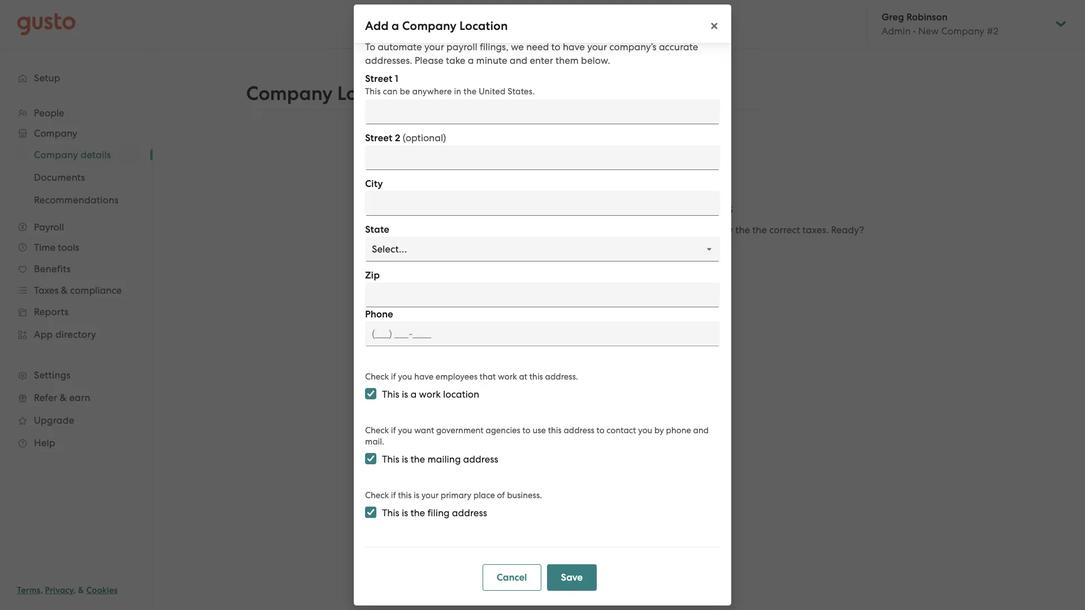 Task type: locate. For each thing, give the bounding box(es) containing it.
0 horizontal spatial add
[[365, 19, 389, 33]]

1 vertical spatial add
[[506, 198, 537, 218]]

check
[[365, 372, 389, 382], [365, 426, 389, 436], [365, 491, 389, 501]]

the inside street 1 this can be anywhere in the united states.
[[464, 87, 477, 97]]

company inside add company location "dialog"
[[402, 19, 457, 33]]

have up them
[[563, 41, 585, 53]]

2 horizontal spatial this
[[548, 426, 562, 436]]

in
[[454, 87, 462, 97]]

the left the mailing
[[411, 454, 425, 465]]

if inside check if you want government agencies to use this address to contact you by phone and mail.
[[391, 426, 396, 436]]

1 street from the top
[[365, 73, 393, 85]]

address inside check if you want government agencies to use this address to contact you by phone and mail.
[[564, 426, 595, 436]]

2 vertical spatial this
[[398, 491, 412, 501]]

0 vertical spatial location
[[460, 19, 508, 33]]

0 vertical spatial have
[[563, 41, 585, 53]]

a inside button
[[613, 256, 619, 268]]

check up this is the filing address option
[[365, 491, 389, 501]]

is right this is the mailing address checkbox
[[402, 454, 408, 465]]

the left filing
[[411, 508, 425, 519]]

at
[[519, 372, 528, 382]]

this
[[530, 372, 543, 382], [548, 426, 562, 436], [398, 491, 412, 501]]

company addresses image
[[598, 142, 641, 184]]

to left contact
[[597, 426, 605, 436]]

1 horizontal spatial location
[[622, 256, 661, 268]]

this right at
[[530, 372, 543, 382]]

0 horizontal spatial ,
[[41, 586, 43, 596]]

1 vertical spatial we
[[557, 224, 570, 236]]

terms link
[[17, 586, 41, 596]]

, left &
[[74, 586, 76, 596]]

check if this is your primary place of business.
[[365, 491, 542, 501]]

street for 1
[[365, 73, 393, 85]]

you left 'want'
[[398, 426, 412, 436]]

if left 'want'
[[391, 426, 396, 436]]

address right use
[[564, 426, 595, 436]]

check for this is the filing address
[[365, 491, 389, 501]]

file
[[631, 224, 644, 236]]

this left be
[[365, 87, 381, 97]]

1
[[395, 73, 399, 85]]

0 vertical spatial this
[[530, 372, 543, 382]]

you
[[398, 372, 412, 382], [398, 426, 412, 436], [639, 426, 653, 436]]

is right this is a work location option
[[402, 389, 408, 400]]

2 horizontal spatial to
[[597, 426, 605, 436]]

can down "1"
[[383, 87, 398, 97]]

2 vertical spatial add
[[592, 256, 611, 268]]

add a location
[[592, 256, 661, 268]]

0 horizontal spatial company
[[246, 82, 333, 105]]

of
[[497, 491, 505, 501]]

filing
[[428, 508, 450, 519]]

you for the
[[398, 426, 412, 436]]

if up this is a work location
[[391, 372, 396, 382]]

where
[[403, 224, 431, 236]]

save button
[[547, 565, 597, 591]]

city
[[365, 178, 383, 190]]

terms , privacy , & cookies
[[17, 586, 118, 596]]

is inside tell us where your company is located so we can properly file your forms and pay the the correct taxes. ready? let's start.
[[499, 224, 506, 236]]

add your company addresses
[[506, 198, 733, 218]]

home image
[[17, 13, 76, 35]]

this inside check if you want government agencies to use this address to contact you by phone and mail.
[[548, 426, 562, 436]]

check inside check if you want government agencies to use this address to contact you by phone and mail.
[[365, 426, 389, 436]]

to
[[365, 41, 376, 53]]

0 vertical spatial address
[[564, 426, 595, 436]]

2 street from the top
[[365, 132, 393, 144]]

a inside to automate your payroll filings, we need to have your company's accurate addresses. please take a minute and enter them below.
[[468, 55, 474, 66]]

1 vertical spatial location
[[622, 256, 661, 268]]

1 vertical spatial if
[[391, 426, 396, 436]]

Phone text field
[[365, 322, 720, 347]]

this for this is the mailing address
[[382, 454, 400, 465]]

accurate
[[659, 41, 699, 53]]

mailing
[[428, 454, 461, 465]]

a up "automate"
[[392, 19, 399, 33]]

and right phone
[[694, 426, 709, 436]]

this is the filing address
[[382, 508, 487, 519]]

0 horizontal spatial location
[[460, 19, 508, 33]]

your
[[541, 198, 575, 218]]

2 vertical spatial check
[[365, 491, 389, 501]]

below.
[[581, 55, 611, 66]]

and left enter
[[510, 55, 528, 66]]

cookies
[[86, 586, 118, 596]]

address.
[[545, 372, 578, 382]]

this
[[365, 87, 381, 97], [382, 389, 400, 400], [382, 454, 400, 465], [382, 508, 400, 519]]

1 horizontal spatial this
[[530, 372, 543, 382]]

0 vertical spatial check
[[365, 372, 389, 382]]

if up this is the filing address
[[391, 491, 396, 501]]

add for add a company location
[[365, 19, 389, 33]]

check up this is a work location option
[[365, 372, 389, 382]]

your up please
[[425, 41, 444, 53]]

1 vertical spatial work
[[419, 389, 441, 400]]

this up this is the filing address
[[398, 491, 412, 501]]

street left "1"
[[365, 73, 393, 85]]

add up to
[[365, 19, 389, 33]]

2 horizontal spatial add
[[592, 256, 611, 268]]

a right take
[[468, 55, 474, 66]]

0 vertical spatial street
[[365, 73, 393, 85]]

the
[[464, 87, 477, 97], [736, 224, 750, 236], [753, 224, 767, 236], [411, 454, 425, 465], [411, 508, 425, 519]]

work left location
[[419, 389, 441, 400]]

3 check from the top
[[365, 491, 389, 501]]

0 vertical spatial work
[[498, 372, 517, 382]]

this inside street 1 this can be anywhere in the united states.
[[365, 87, 381, 97]]

street for 2
[[365, 132, 393, 144]]

united
[[479, 87, 506, 97]]

2 vertical spatial if
[[391, 491, 396, 501]]

add
[[365, 19, 389, 33], [506, 198, 537, 218], [592, 256, 611, 268]]

we left need
[[511, 41, 524, 53]]

2 , from the left
[[74, 586, 76, 596]]

0 vertical spatial can
[[383, 87, 398, 97]]

, left the privacy
[[41, 586, 43, 596]]

tell
[[374, 224, 389, 236]]

add up located
[[506, 198, 537, 218]]

1 , from the left
[[41, 586, 43, 596]]

company
[[456, 224, 497, 236]]

0 horizontal spatial we
[[511, 41, 524, 53]]

check up mail.
[[365, 426, 389, 436]]

this right use
[[548, 426, 562, 436]]

2 vertical spatial address
[[452, 508, 487, 519]]

0 vertical spatial we
[[511, 41, 524, 53]]

need
[[527, 41, 549, 53]]

work left at
[[498, 372, 517, 382]]

a
[[392, 19, 399, 33], [468, 55, 474, 66], [613, 256, 619, 268], [411, 389, 417, 400]]

0 vertical spatial company
[[402, 19, 457, 33]]

a down let's
[[613, 256, 619, 268]]

taxes.
[[803, 224, 829, 236]]

and left pay in the top right of the page
[[696, 224, 714, 236]]

your up below.
[[588, 41, 607, 53]]

0 horizontal spatial have
[[415, 372, 434, 382]]

1 check from the top
[[365, 372, 389, 382]]

is left filing
[[402, 508, 408, 519]]

1 if from the top
[[391, 372, 396, 382]]

you up this is a work location
[[398, 372, 412, 382]]

is left located
[[499, 224, 506, 236]]

1 vertical spatial address
[[463, 454, 499, 465]]

1 horizontal spatial ,
[[74, 586, 76, 596]]

2 vertical spatial company
[[579, 198, 652, 218]]

add company location dialog
[[354, 5, 732, 606]]

check for this is a work location
[[365, 372, 389, 382]]

to left use
[[523, 426, 531, 436]]

primary
[[441, 491, 472, 501]]

add inside "dialog"
[[365, 19, 389, 33]]

,
[[41, 586, 43, 596], [74, 586, 76, 596]]

tell us where your company is located so we can properly file your forms and pay the the correct taxes. ready? let's start.
[[374, 224, 865, 249]]

street 2 (optional)
[[365, 132, 446, 144]]

we right so
[[557, 224, 570, 236]]

you for a
[[398, 372, 412, 382]]

1 vertical spatial check
[[365, 426, 389, 436]]

have up this is a work location
[[415, 372, 434, 382]]

location up filings,
[[460, 19, 508, 33]]

to up them
[[552, 41, 561, 53]]

that
[[480, 372, 496, 382]]

3 if from the top
[[391, 491, 396, 501]]

address down primary
[[452, 508, 487, 519]]

1 vertical spatial have
[[415, 372, 434, 382]]

have
[[563, 41, 585, 53], [415, 372, 434, 382]]

location
[[460, 19, 508, 33], [622, 256, 661, 268]]

is
[[499, 224, 506, 236], [402, 389, 408, 400], [402, 454, 408, 465], [414, 491, 420, 501], [402, 508, 408, 519]]

0 horizontal spatial can
[[383, 87, 398, 97]]

1 vertical spatial can
[[572, 224, 589, 236]]

1 horizontal spatial can
[[572, 224, 589, 236]]

use
[[533, 426, 546, 436]]

can
[[383, 87, 398, 97], [572, 224, 589, 236]]

1 horizontal spatial company
[[402, 19, 457, 33]]

cancel button
[[483, 565, 541, 591]]

address down government
[[463, 454, 499, 465]]

1 horizontal spatial to
[[552, 41, 561, 53]]

street
[[365, 73, 393, 85], [365, 132, 393, 144]]

this for location
[[530, 372, 543, 382]]

save
[[561, 572, 583, 584]]

add down let's
[[592, 256, 611, 268]]

0 vertical spatial add
[[365, 19, 389, 33]]

if for this is the mailing address
[[391, 426, 396, 436]]

company
[[402, 19, 457, 33], [246, 82, 333, 105], [579, 198, 652, 218]]

privacy link
[[45, 586, 74, 596]]

1 vertical spatial this
[[548, 426, 562, 436]]

by
[[655, 426, 664, 436]]

street 1 this can be anywhere in the united states.
[[365, 73, 535, 97]]

addresses.
[[365, 55, 413, 66]]

if for this is a work location
[[391, 372, 396, 382]]

this right this is a work location option
[[382, 389, 400, 400]]

1 horizontal spatial have
[[563, 41, 585, 53]]

0 vertical spatial and
[[510, 55, 528, 66]]

1 horizontal spatial we
[[557, 224, 570, 236]]

we
[[511, 41, 524, 53], [557, 224, 570, 236]]

2 check from the top
[[365, 426, 389, 436]]

address
[[564, 426, 595, 436], [463, 454, 499, 465], [452, 508, 487, 519]]

let's
[[597, 238, 616, 249]]

if
[[391, 372, 396, 382], [391, 426, 396, 436], [391, 491, 396, 501]]

phone
[[365, 309, 393, 321]]

street left 2
[[365, 132, 393, 144]]

0 vertical spatial if
[[391, 372, 396, 382]]

please
[[415, 55, 444, 66]]

2 horizontal spatial company
[[579, 198, 652, 218]]

This is the filing address checkbox
[[365, 507, 377, 519]]

your
[[425, 41, 444, 53], [588, 41, 607, 53], [433, 224, 453, 236], [647, 224, 667, 236], [422, 491, 439, 501]]

2 if from the top
[[391, 426, 396, 436]]

1 horizontal spatial add
[[506, 198, 537, 218]]

your right file
[[647, 224, 667, 236]]

zip
[[365, 270, 380, 282]]

this right this is the filing address option
[[382, 508, 400, 519]]

phone
[[666, 426, 692, 436]]

street inside street 1 this can be anywhere in the united states.
[[365, 73, 393, 85]]

2 vertical spatial and
[[694, 426, 709, 436]]

location down start.
[[622, 256, 661, 268]]

1 vertical spatial street
[[365, 132, 393, 144]]

1 vertical spatial and
[[696, 224, 714, 236]]

location inside button
[[622, 256, 661, 268]]

account menu element
[[867, 0, 1069, 48]]

company locations
[[246, 82, 422, 105]]

can left properly
[[572, 224, 589, 236]]

the right in
[[464, 87, 477, 97]]

this right this is the mailing address checkbox
[[382, 454, 400, 465]]

located
[[508, 224, 542, 236]]

add inside button
[[592, 256, 611, 268]]

to automate your payroll filings, we need to have your company's accurate addresses. please take a minute and enter them below.
[[365, 41, 699, 66]]



Task type: vqa. For each thing, say whether or not it's contained in the screenshot.
United
yes



Task type: describe. For each thing, give the bounding box(es) containing it.
Zip field
[[365, 283, 720, 308]]

location inside "dialog"
[[460, 19, 508, 33]]

Street 2 field
[[365, 145, 720, 170]]

to inside to automate your payroll filings, we need to have your company's accurate addresses. please take a minute and enter them below.
[[552, 41, 561, 53]]

and inside to automate your payroll filings, we need to have your company's accurate addresses. please take a minute and enter them below.
[[510, 55, 528, 66]]

your up this is the filing address
[[422, 491, 439, 501]]

cancel
[[497, 572, 527, 584]]

minute
[[476, 55, 508, 66]]

forms
[[669, 224, 694, 236]]

check if you have employees that work at this address.
[[365, 372, 578, 382]]

we inside tell us where your company is located so we can properly file your forms and pay the the correct taxes. ready? let's start.
[[557, 224, 570, 236]]

add a company location
[[365, 19, 508, 33]]

check if you want government agencies to use this address to contact you by phone and mail.
[[365, 426, 709, 447]]

filings,
[[480, 41, 509, 53]]

employees
[[436, 372, 478, 382]]

(optional)
[[403, 132, 446, 144]]

can inside tell us where your company is located so we can properly file your forms and pay the the correct taxes. ready? let's start.
[[572, 224, 589, 236]]

check for this is the mailing address
[[365, 426, 389, 436]]

can inside street 1 this can be anywhere in the united states.
[[383, 87, 398, 97]]

cookies button
[[86, 584, 118, 598]]

properly
[[591, 224, 628, 236]]

your right where at the top of the page
[[433, 224, 453, 236]]

this for this is the filing address
[[382, 508, 400, 519]]

be
[[400, 87, 410, 97]]

privacy
[[45, 586, 74, 596]]

we inside to automate your payroll filings, we need to have your company's accurate addresses. please take a minute and enter them below.
[[511, 41, 524, 53]]

This is the mailing address checkbox
[[365, 454, 377, 465]]

take
[[446, 55, 466, 66]]

want
[[415, 426, 434, 436]]

payroll
[[447, 41, 478, 53]]

0 horizontal spatial this
[[398, 491, 412, 501]]

address for this is the mailing address
[[463, 454, 499, 465]]

mail.
[[365, 437, 384, 447]]

company's
[[610, 41, 657, 53]]

a up 'want'
[[411, 389, 417, 400]]

enter
[[530, 55, 554, 66]]

company for add your company addresses
[[579, 198, 652, 218]]

and inside tell us where your company is located so we can properly file your forms and pay the the correct taxes. ready? let's start.
[[696, 224, 714, 236]]

you left "by"
[[639, 426, 653, 436]]

us
[[391, 224, 401, 236]]

them
[[556, 55, 579, 66]]

is for this is the mailing address
[[402, 454, 408, 465]]

2
[[395, 132, 401, 144]]

&
[[78, 586, 84, 596]]

add for add a location
[[592, 256, 611, 268]]

this is a work location
[[382, 389, 480, 400]]

this for address
[[548, 426, 562, 436]]

is up this is the filing address
[[414, 491, 420, 501]]

the left correct
[[753, 224, 767, 236]]

add a location button
[[578, 255, 661, 269]]

add for add your company addresses
[[506, 198, 537, 218]]

contact
[[607, 426, 636, 436]]

agencies
[[486, 426, 521, 436]]

Street 1 field
[[365, 100, 720, 124]]

have inside to automate your payroll filings, we need to have your company's accurate addresses. please take a minute and enter them below.
[[563, 41, 585, 53]]

addresses
[[656, 198, 733, 218]]

pay
[[716, 224, 733, 236]]

is for this is the filing address
[[402, 508, 408, 519]]

correct
[[770, 224, 801, 236]]

is for this is a work location
[[402, 389, 408, 400]]

This is a work location checkbox
[[365, 388, 377, 400]]

this is the mailing address
[[382, 454, 499, 465]]

so
[[545, 224, 554, 236]]

and inside check if you want government agencies to use this address to contact you by phone and mail.
[[694, 426, 709, 436]]

states.
[[508, 87, 535, 97]]

City field
[[365, 191, 720, 216]]

terms
[[17, 586, 41, 596]]

government
[[436, 426, 484, 436]]

0 horizontal spatial work
[[419, 389, 441, 400]]

if for this is the filing address
[[391, 491, 396, 501]]

location
[[443, 389, 480, 400]]

place
[[474, 491, 495, 501]]

state
[[365, 224, 390, 236]]

locations
[[337, 82, 422, 105]]

anywhere
[[413, 87, 452, 97]]

address for this is the filing address
[[452, 508, 487, 519]]

start.
[[618, 238, 642, 249]]

1 horizontal spatial work
[[498, 372, 517, 382]]

the right pay in the top right of the page
[[736, 224, 750, 236]]

automate
[[378, 41, 422, 53]]

ready?
[[831, 224, 865, 236]]

company for add a company location
[[402, 19, 457, 33]]

this for this is a work location
[[382, 389, 400, 400]]

1 vertical spatial company
[[246, 82, 333, 105]]

0 horizontal spatial to
[[523, 426, 531, 436]]

business.
[[507, 491, 542, 501]]



